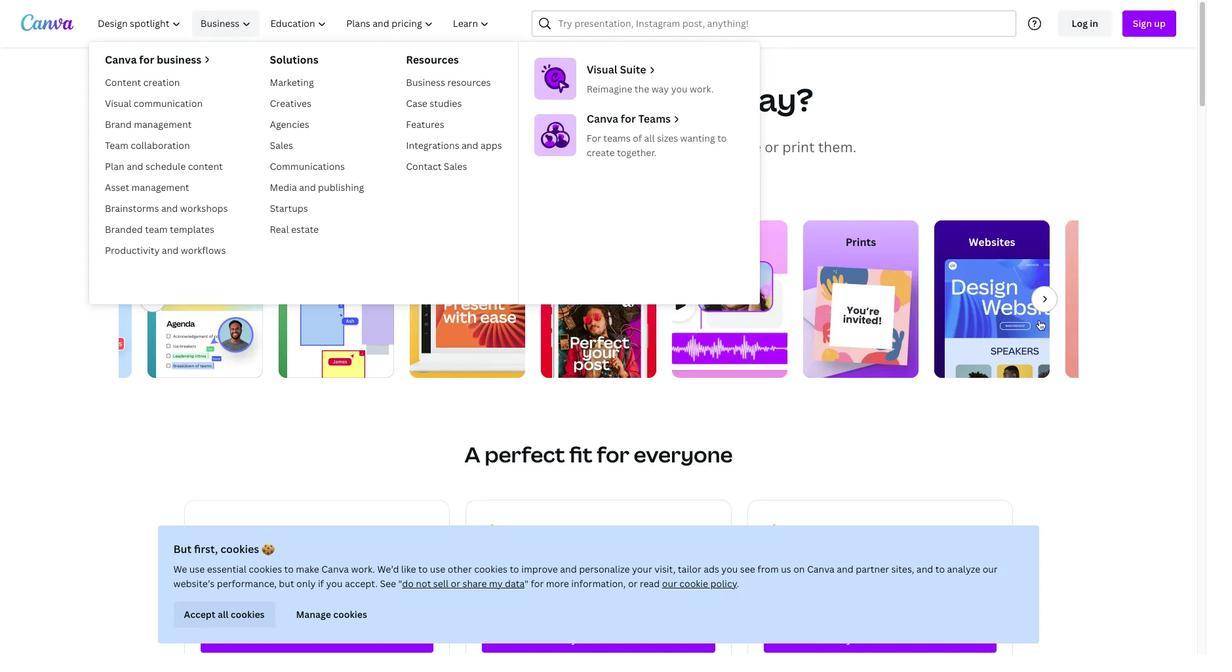 Task type: describe. For each thing, give the bounding box(es) containing it.
and up collaborate
[[838, 563, 854, 575]]

all inside for teams of all sizes wanting to create together.
[[645, 132, 655, 144]]

plan
[[105, 160, 124, 173]]

resources
[[406, 52, 459, 67]]

productivity
[[105, 244, 160, 257]]

for for for teams of all sizes wanting to create together.
[[587, 132, 602, 144]]

all inside button
[[218, 608, 229, 621]]

case
[[406, 97, 428, 110]]

content
[[188, 160, 223, 173]]

cookies down accept.
[[334, 608, 368, 621]]

make
[[296, 563, 320, 575]]

team
[[145, 223, 168, 236]]

analyze
[[948, 563, 981, 575]]

family,
[[201, 568, 230, 581]]

visual for visual communication
[[105, 97, 131, 110]]

0 vertical spatial features
[[820, 554, 857, 566]]

1 vertical spatial features
[[838, 568, 875, 581]]

sizes inside for teams of all sizes wanting to create together.
[[657, 132, 678, 144]]

to left analyze
[[936, 563, 946, 575]]

case studies link
[[401, 93, 508, 114]]

way
[[652, 83, 669, 95]]

everyone
[[634, 440, 733, 468]]

team collaboration
[[105, 139, 190, 152]]

studies
[[430, 97, 462, 110]]

and right plan
[[127, 160, 143, 173]]

team collaboration link
[[100, 135, 233, 156]]

sell
[[434, 577, 449, 590]]

create inside for teams of all sizes wanting to create together.
[[587, 146, 615, 159]]

canva left makes
[[341, 138, 382, 156]]

the for great
[[778, 554, 793, 566]]

branded team templates link
[[100, 219, 233, 240]]

integrations
[[406, 139, 460, 152]]

or left print
[[765, 138, 779, 156]]

solopreneurs
[[552, 554, 610, 566]]

makes
[[386, 138, 427, 156]]

but first, cookies 🍪 dialog
[[158, 526, 1040, 644]]

1 vertical spatial sales
[[444, 160, 467, 173]]

and up access
[[613, 554, 629, 566]]

see
[[741, 563, 756, 575]]

branded team templates
[[105, 223, 215, 236]]

cookie
[[680, 577, 709, 590]]

Try presentation, Instagram post, anything! search field
[[559, 11, 1008, 36]]

media
[[270, 181, 297, 194]]

policy
[[711, 577, 738, 590]]

great
[[795, 554, 818, 566]]

collaboration
[[131, 139, 190, 152]]

creatives
[[270, 97, 312, 110]]

cookies down 🍪
[[249, 563, 283, 575]]

real estate
[[270, 223, 319, 236]]

canva up individuals,
[[509, 521, 558, 543]]

brand
[[105, 118, 132, 131]]

free for pro
[[595, 633, 613, 646]]

to down today?
[[708, 138, 722, 156]]

their inside for anyone to design anything, on their own or with family, friends, or others. no experience required.
[[352, 554, 373, 566]]

performance,
[[217, 577, 277, 590]]

read
[[641, 577, 661, 590]]

business for business resources
[[406, 76, 445, 89]]

you inside business menu
[[672, 83, 688, 95]]

sites,
[[892, 563, 915, 575]]

to up the data on the left bottom
[[510, 563, 520, 575]]

start for for
[[823, 633, 845, 646]]

start your free pro trial button
[[482, 627, 716, 653]]

communications link
[[265, 156, 370, 177]]

scale
[[501, 597, 524, 609]]

of inside for teams of all sizes wanting to create together.
[[633, 132, 642, 144]]

1 vertical spatial canva for teams
[[790, 521, 920, 543]]

pro inside 'button'
[[615, 633, 630, 646]]

canva inside all the great features of canva pro, plus we think you'll love these features designed to allow teams of all sizes to collaborate with ease.
[[870, 554, 898, 566]]

teams inside for teams of all sizes wanting to create together.
[[604, 132, 631, 144]]

but
[[174, 542, 192, 556]]

for up together. at the right top of the page
[[621, 112, 636, 126]]

information,
[[572, 577, 627, 590]]

or up 'required.'
[[396, 554, 406, 566]]

personalize
[[580, 563, 630, 575]]

plus
[[920, 554, 939, 566]]

team
[[105, 139, 129, 152]]

or left read
[[629, 577, 638, 590]]

canva inside button
[[302, 633, 329, 646]]

" inside we use essential cookies to make canva work. we'd like to use other cookies to improve and personalize your visit, tailor ads you see from us on canva and partner sites, and to analyze our website's performance, but only if you accept. see "
[[399, 577, 403, 590]]

to up but
[[285, 563, 294, 575]]

2 use from the left
[[431, 563, 446, 575]]

agencies link
[[265, 114, 370, 135]]

log in button
[[1059, 10, 1113, 37]]

design for anything,
[[264, 554, 293, 566]]

designs inside for individuals, solopreneurs and freelance designers who want unlimited access to premium content, to create professional designs with ease and scale their productivity.
[[621, 583, 655, 595]]

only
[[297, 577, 316, 590]]

all
[[764, 554, 776, 566]]

creation
[[143, 76, 180, 89]]

and right 'sites,'
[[917, 563, 934, 575]]

visual for visual suite
[[587, 62, 618, 77]]

reimagine
[[587, 83, 633, 95]]

brainstorms and workshops
[[105, 202, 228, 215]]

features link
[[401, 114, 508, 135]]

plan and schedule content
[[105, 160, 223, 173]]

content,
[[482, 583, 520, 595]]

asset management link
[[100, 177, 233, 198]]

to down the plus
[[920, 568, 929, 581]]

0 vertical spatial professional
[[540, 138, 622, 156]]

management for asset management
[[132, 181, 189, 194]]

free for for
[[870, 633, 888, 646]]

1 horizontal spatial share
[[725, 138, 762, 156]]

ease.
[[886, 583, 909, 595]]

think
[[955, 554, 978, 566]]

we
[[941, 554, 953, 566]]

contact
[[406, 160, 442, 173]]

workshops
[[180, 202, 228, 215]]

your for canva pro
[[572, 633, 592, 646]]

cookies up my
[[475, 563, 508, 575]]

freelance
[[632, 554, 673, 566]]

prints
[[846, 235, 877, 249]]

2 horizontal spatial of
[[986, 568, 995, 581]]

startups link
[[265, 198, 370, 219]]

and up the do not sell or share my data " for more information, or read our cookie policy .
[[561, 563, 577, 575]]

we'd
[[378, 563, 399, 575]]

manage
[[297, 608, 332, 621]]

more
[[547, 577, 570, 590]]

who
[[527, 568, 546, 581]]

ease
[[678, 583, 699, 595]]

you'll
[[764, 568, 788, 581]]

start your free teams trial
[[823, 633, 939, 646]]

you up "policy"
[[722, 563, 739, 575]]

visit,
[[655, 563, 676, 575]]

access
[[617, 568, 646, 581]]

brand management
[[105, 118, 192, 131]]

canva up collaborate
[[808, 563, 835, 575]]

friends,
[[232, 568, 266, 581]]

easy
[[444, 138, 474, 156]]

love
[[790, 568, 809, 581]]

with inside for anyone to design anything, on their own or with family, friends, or others. no experience required.
[[408, 554, 427, 566]]

apps
[[481, 139, 502, 152]]

docs
[[193, 235, 218, 249]]

asset management
[[105, 181, 189, 194]]

trial for canva for teams
[[920, 633, 939, 646]]

canva up anyone
[[201, 521, 250, 543]]

0 horizontal spatial free
[[253, 521, 288, 543]]

reimagine the way you work.
[[587, 83, 714, 95]]



Task type: vqa. For each thing, say whether or not it's contained in the screenshot.
the Trimming, end edge slider
no



Task type: locate. For each thing, give the bounding box(es) containing it.
1 trial from the left
[[632, 633, 651, 646]]

top level navigation element
[[89, 10, 760, 304]]

get canva free
[[283, 633, 351, 646]]

free up friends,
[[253, 521, 288, 543]]

1 vertical spatial their
[[526, 597, 547, 609]]

free down productivity.
[[595, 633, 613, 646]]

teams inside business menu
[[639, 112, 671, 126]]

my
[[490, 577, 503, 590]]

create inside for individuals, solopreneurs and freelance designers who want unlimited access to premium content, to create professional designs with ease and scale their productivity.
[[534, 583, 562, 595]]

required.
[[379, 568, 419, 581]]

on up experience on the left bottom of the page
[[339, 554, 350, 566]]

for up 'family,'
[[201, 554, 215, 566]]

you right if
[[327, 577, 343, 590]]

your for canva for teams
[[847, 633, 868, 646]]

us
[[782, 563, 792, 575]]

together.
[[617, 146, 657, 159]]

do not sell or share my data " for more information, or read our cookie policy .
[[403, 577, 740, 590]]

1 vertical spatial teams
[[957, 568, 984, 581]]

pro up solopreneurs
[[561, 521, 589, 543]]

use up website's at the left
[[190, 563, 205, 575]]

allow
[[931, 568, 955, 581]]

your inside we use essential cookies to make canva work. we'd like to use other cookies to improve and personalize your visit, tailor ads you see from us on canva and partner sites, and to analyze our website's performance, but only if you accept. see "
[[633, 563, 653, 575]]

0 horizontal spatial pro
[[561, 521, 589, 543]]

2 vertical spatial all
[[218, 608, 229, 621]]

free down 'ease.'
[[870, 633, 888, 646]]

business menu
[[89, 42, 760, 304]]

your down productivity.
[[572, 633, 592, 646]]

2 " from the left
[[525, 577, 529, 590]]

content creation
[[105, 76, 180, 89]]

for inside for anyone to design anything, on their own or with family, friends, or others. no experience required.
[[201, 554, 215, 566]]

from
[[758, 563, 780, 575]]

canva for business link
[[105, 52, 228, 67]]

1 horizontal spatial on
[[794, 563, 806, 575]]

0 horizontal spatial our
[[663, 577, 678, 590]]

with down partner
[[865, 583, 884, 595]]

work. inside business menu
[[690, 83, 714, 95]]

🍪
[[262, 542, 275, 556]]

1 horizontal spatial free
[[332, 633, 351, 646]]

the for way
[[635, 83, 650, 95]]

0 vertical spatial canva for teams
[[587, 112, 671, 126]]

2 free from the left
[[870, 633, 888, 646]]

you right way
[[672, 83, 688, 95]]

0 horizontal spatial "
[[399, 577, 403, 590]]

canva pro
[[509, 521, 589, 543]]

workflows
[[181, 244, 226, 257]]

all
[[645, 132, 655, 144], [764, 583, 775, 595], [218, 608, 229, 621]]

or right sell
[[451, 577, 461, 590]]

sales
[[270, 139, 293, 152], [444, 160, 467, 173]]

professional down the unlimited
[[564, 583, 619, 595]]

we
[[174, 563, 188, 575]]

on inside for anyone to design anything, on their own or with family, friends, or others. no experience required.
[[339, 554, 350, 566]]

all up together. at the right top of the page
[[645, 132, 655, 144]]

0 horizontal spatial for
[[201, 554, 215, 566]]

a
[[465, 440, 481, 468]]

1 horizontal spatial canva for teams
[[790, 521, 920, 543]]

share down other
[[463, 577, 487, 590]]

2 horizontal spatial for
[[587, 132, 602, 144]]

not
[[416, 577, 432, 590]]

for anyone to design anything, on their own or with family, friends, or others. no experience required.
[[201, 554, 427, 581]]

0 vertical spatial teams
[[639, 112, 671, 126]]

content creation link
[[100, 72, 233, 93]]

visual communication link
[[100, 93, 233, 114]]

create down want
[[534, 583, 562, 595]]

business resources link
[[401, 72, 508, 93]]

case studies
[[406, 97, 462, 110]]

and down content,
[[482, 597, 499, 609]]

0 vertical spatial sizes
[[657, 132, 678, 144]]

sizes
[[657, 132, 678, 144], [777, 583, 798, 595]]

your
[[633, 563, 653, 575], [572, 633, 592, 646], [847, 633, 868, 646]]

sign up button
[[1123, 10, 1177, 37]]

1 horizontal spatial their
[[526, 597, 547, 609]]

them.
[[819, 138, 857, 156]]

integrations and apps
[[406, 139, 502, 152]]

pro
[[561, 521, 589, 543], [615, 633, 630, 646]]

0 horizontal spatial sizes
[[657, 132, 678, 144]]

brainstorms
[[105, 202, 159, 215]]

2 vertical spatial teams
[[890, 633, 918, 646]]

for up "designers"
[[482, 554, 497, 566]]

work. inside we use essential cookies to make canva work. we'd like to use other cookies to improve and personalize your visit, tailor ads you see from us on canva and partner sites, and to analyze our website's performance, but only if you accept. see "
[[352, 563, 376, 575]]

0 vertical spatial visual
[[587, 62, 618, 77]]

canva for business
[[105, 52, 202, 67]]

it
[[431, 138, 440, 156]]

to
[[718, 132, 727, 144], [477, 138, 491, 156], [708, 138, 722, 156], [252, 554, 262, 566], [285, 563, 294, 575], [419, 563, 428, 575], [510, 563, 520, 575], [936, 563, 946, 575], [649, 568, 658, 581], [920, 568, 929, 581], [522, 583, 532, 595], [800, 583, 810, 595]]

canva free
[[201, 521, 288, 543]]

0 vertical spatial business
[[201, 17, 240, 30]]

business inside menu
[[406, 76, 445, 89]]

1 vertical spatial share
[[463, 577, 487, 590]]

designs left wanting
[[626, 138, 676, 156]]

and left apps
[[462, 139, 479, 152]]

teams down 'ease.'
[[890, 633, 918, 646]]

canva for teams up together. at the right top of the page
[[587, 112, 671, 126]]

visual suite
[[587, 62, 647, 77]]

2 horizontal spatial with
[[865, 583, 884, 595]]

create left together. at the right top of the page
[[587, 146, 615, 159]]

sign up
[[1134, 17, 1166, 30]]

canva for teams up partner
[[790, 521, 920, 543]]

templates
[[170, 223, 215, 236]]

experience
[[328, 568, 377, 581]]

1 use from the left
[[190, 563, 205, 575]]

teams inside the start your free teams trial button
[[890, 633, 918, 646]]

to inside for anyone to design anything, on their own or with family, friends, or others. no experience required.
[[252, 554, 262, 566]]

what will you design today?
[[384, 78, 814, 121]]

individuals,
[[499, 554, 550, 566]]

1 horizontal spatial pro
[[615, 633, 630, 646]]

visual up reimagine
[[587, 62, 618, 77]]

0 horizontal spatial sales
[[270, 139, 293, 152]]

real estate link
[[265, 219, 370, 240]]

start down collaborate
[[823, 633, 845, 646]]

to down love
[[800, 583, 810, 595]]

1 vertical spatial design
[[264, 554, 293, 566]]

essential
[[208, 563, 247, 575]]

start inside 'button'
[[547, 633, 570, 646]]

the inside business menu
[[635, 83, 650, 95]]

for for for anyone to design anything, on their own or with family, friends, or others. no experience required.
[[201, 554, 215, 566]]

1 vertical spatial free
[[332, 633, 351, 646]]

on
[[339, 554, 350, 566], [794, 563, 806, 575]]

the inside all the great features of canva pro, plus we think you'll love these features designed to allow teams of all sizes to collaborate with ease.
[[778, 554, 793, 566]]

management inside asset management link
[[132, 181, 189, 194]]

free inside 'button'
[[595, 633, 613, 646]]

0 horizontal spatial start
[[547, 633, 570, 646]]

1 horizontal spatial free
[[870, 633, 888, 646]]

design up others. at the left bottom
[[264, 554, 293, 566]]

0 horizontal spatial canva for teams
[[587, 112, 671, 126]]

design inside for anyone to design anything, on their own or with family, friends, or others. no experience required.
[[264, 554, 293, 566]]

start your free pro trial
[[547, 633, 651, 646]]

of up collaborate
[[859, 554, 868, 566]]

websites
[[969, 235, 1016, 249]]

0 vertical spatial of
[[633, 132, 642, 144]]

to down who
[[522, 583, 532, 595]]

tailor
[[679, 563, 702, 575]]

start
[[547, 633, 570, 646], [823, 633, 845, 646]]

solutions
[[270, 52, 319, 67]]

" right see
[[399, 577, 403, 590]]

0 horizontal spatial visual
[[105, 97, 131, 110]]

the
[[635, 83, 650, 95], [778, 554, 793, 566]]

0 horizontal spatial of
[[633, 132, 642, 144]]

canva up canva makes it easy to create professional designs and to share or print them.
[[587, 112, 619, 126]]

0 horizontal spatial design
[[264, 554, 293, 566]]

their inside for individuals, solopreneurs and freelance designers who want unlimited access to premium content, to create professional designs with ease and scale their productivity.
[[526, 597, 547, 609]]

0 horizontal spatial your
[[572, 633, 592, 646]]

1 horizontal spatial of
[[859, 554, 868, 566]]

0 vertical spatial free
[[253, 521, 288, 543]]

0 horizontal spatial all
[[218, 608, 229, 621]]

" down improve
[[525, 577, 529, 590]]

1 horizontal spatial trial
[[920, 633, 939, 646]]

our down visit,
[[663, 577, 678, 590]]

share right wanting
[[725, 138, 762, 156]]

1 vertical spatial designs
[[621, 583, 655, 595]]

1 horizontal spatial with
[[657, 583, 676, 595]]

0 vertical spatial all
[[645, 132, 655, 144]]

trial inside button
[[920, 633, 939, 646]]

and down asset management link
[[161, 202, 178, 215]]

plan and schedule content link
[[100, 156, 233, 177]]

0 vertical spatial sales
[[270, 139, 293, 152]]

design for today?
[[596, 78, 697, 121]]

1 vertical spatial teams
[[870, 521, 920, 543]]

1 vertical spatial management
[[132, 181, 189, 194]]

0 horizontal spatial with
[[408, 554, 427, 566]]

for down what will you design today?
[[587, 132, 602, 144]]

your inside 'button'
[[572, 633, 592, 646]]

use up sell
[[431, 563, 446, 575]]

1 horizontal spatial work.
[[690, 83, 714, 95]]

for individuals, solopreneurs and freelance designers who want unlimited access to premium content, to create professional designs with ease and scale their productivity.
[[482, 554, 700, 609]]

management
[[134, 118, 192, 131], [132, 181, 189, 194]]

canva up great
[[790, 521, 839, 543]]

1 horizontal spatial our
[[984, 563, 999, 575]]

0 vertical spatial management
[[134, 118, 192, 131]]

for for for individuals, solopreneurs and freelance designers who want unlimited access to premium content, to create professional designs with ease and scale their productivity.
[[482, 554, 497, 566]]

for inside but first, cookies 🍪 dialog
[[531, 577, 544, 590]]

1 horizontal spatial start
[[823, 633, 845, 646]]

for inside for individuals, solopreneurs and freelance designers who want unlimited access to premium content, to create professional designs with ease and scale their productivity.
[[482, 554, 497, 566]]

our
[[984, 563, 999, 575], [663, 577, 678, 590]]

1 horizontal spatial the
[[778, 554, 793, 566]]

1 vertical spatial sizes
[[777, 583, 798, 595]]

see
[[381, 577, 397, 590]]

1 horizontal spatial "
[[525, 577, 529, 590]]

0 vertical spatial share
[[725, 138, 762, 156]]

1 horizontal spatial business
[[406, 76, 445, 89]]

their up experience on the left bottom of the page
[[352, 554, 373, 566]]

sizes down you'll
[[777, 583, 798, 595]]

their right scale
[[526, 597, 547, 609]]

we use essential cookies to make canva work. we'd like to use other cookies to improve and personalize your visit, tailor ads you see from us on canva and partner sites, and to analyze our website's performance, but only if you accept. see "
[[174, 563, 999, 590]]

to inside for teams of all sizes wanting to create together.
[[718, 132, 727, 144]]

professional
[[540, 138, 622, 156], [564, 583, 619, 595]]

productivity and workflows
[[105, 244, 226, 257]]

for down improve
[[531, 577, 544, 590]]

log
[[1072, 17, 1088, 30]]

all down you'll
[[764, 583, 775, 595]]

1 vertical spatial visual
[[105, 97, 131, 110]]

2 horizontal spatial your
[[847, 633, 868, 646]]

sales down agencies on the left
[[270, 139, 293, 152]]

1 start from the left
[[547, 633, 570, 646]]

canva up 'designed'
[[870, 554, 898, 566]]

our inside we use essential cookies to make canva work. we'd like to use other cookies to improve and personalize your visit, tailor ads you see from us on canva and partner sites, and to analyze our website's performance, but only if you accept. see "
[[984, 563, 999, 575]]

to left 🍪
[[252, 554, 262, 566]]

your up read
[[633, 563, 653, 575]]

on right us at bottom
[[794, 563, 806, 575]]

teams up pro,
[[870, 521, 920, 543]]

0 horizontal spatial business
[[201, 17, 240, 30]]

what
[[384, 78, 468, 121]]

1 free from the left
[[595, 633, 613, 646]]

1 horizontal spatial use
[[431, 563, 446, 575]]

start down productivity.
[[547, 633, 570, 646]]

the left way
[[635, 83, 650, 95]]

for up content creation
[[139, 52, 154, 67]]

management inside brand management link
[[134, 118, 192, 131]]

their
[[352, 554, 373, 566], [526, 597, 547, 609]]

0 horizontal spatial share
[[463, 577, 487, 590]]

sales link
[[265, 135, 370, 156]]

1 horizontal spatial your
[[633, 563, 653, 575]]

0 horizontal spatial teams
[[604, 132, 631, 144]]

1 vertical spatial pro
[[615, 633, 630, 646]]

of right analyze
[[986, 568, 995, 581]]

1 vertical spatial of
[[859, 554, 868, 566]]

0 vertical spatial our
[[984, 563, 999, 575]]

improve
[[522, 563, 558, 575]]

1 horizontal spatial for
[[482, 554, 497, 566]]

to down freelance
[[649, 568, 658, 581]]

teams inside all the great features of canva pro, plus we think you'll love these features designed to allow teams of all sizes to collaborate with ease.
[[957, 568, 984, 581]]

features up these
[[820, 554, 857, 566]]

to right the easy
[[477, 138, 491, 156]]

our right think
[[984, 563, 999, 575]]

your inside button
[[847, 633, 868, 646]]

business inside popup button
[[201, 17, 240, 30]]

1 " from the left
[[399, 577, 403, 590]]

2 horizontal spatial all
[[764, 583, 775, 595]]

do
[[403, 577, 414, 590]]

real
[[270, 223, 289, 236]]

or left but
[[268, 568, 277, 581]]

1 horizontal spatial all
[[645, 132, 655, 144]]

you right the will
[[531, 78, 590, 121]]

you
[[531, 78, 590, 121], [672, 83, 688, 95], [722, 563, 739, 575], [327, 577, 343, 590]]

sales down the easy
[[444, 160, 467, 173]]

contact sales
[[406, 160, 467, 173]]

0 vertical spatial teams
[[604, 132, 631, 144]]

today?
[[703, 78, 814, 121]]

wanting
[[681, 132, 716, 144]]

2 start from the left
[[823, 633, 845, 646]]

0 vertical spatial design
[[596, 78, 697, 121]]

1 horizontal spatial sales
[[444, 160, 467, 173]]

create
[[495, 138, 537, 156], [587, 146, 615, 159], [534, 583, 562, 595]]

1 vertical spatial work.
[[352, 563, 376, 575]]

canva up content
[[105, 52, 137, 67]]

0 horizontal spatial use
[[190, 563, 205, 575]]

canva up if
[[322, 563, 349, 575]]

and down branded team templates link
[[162, 244, 179, 257]]

cookies down performance,
[[231, 608, 265, 621]]

0 horizontal spatial trial
[[632, 633, 651, 646]]

on inside we use essential cookies to make canva work. we'd like to use other cookies to improve and personalize your visit, tailor ads you see from us on canva and partner sites, and to analyze our website's performance, but only if you accept. see "
[[794, 563, 806, 575]]

1 horizontal spatial teams
[[957, 568, 984, 581]]

communications
[[270, 160, 345, 173]]

free down manage cookies button
[[332, 633, 351, 646]]

teams up for teams of all sizes wanting to create together. on the top of the page
[[639, 112, 671, 126]]

0 vertical spatial work.
[[690, 83, 714, 95]]

1 vertical spatial business
[[406, 76, 445, 89]]

with inside all the great features of canva pro, plus we think you'll love these features designed to allow teams of all sizes to collaborate with ease.
[[865, 583, 884, 595]]

others.
[[280, 568, 311, 581]]

with down visit,
[[657, 583, 676, 595]]

2 vertical spatial of
[[986, 568, 995, 581]]

brand management link
[[100, 114, 233, 135]]

0 horizontal spatial work.
[[352, 563, 376, 575]]

print
[[783, 138, 815, 156]]

of up together. at the right top of the page
[[633, 132, 642, 144]]

trial inside 'button'
[[632, 633, 651, 646]]

.
[[738, 577, 740, 590]]

1 vertical spatial our
[[663, 577, 678, 590]]

with inside for individuals, solopreneurs and freelance designers who want unlimited access to premium content, to create professional designs with ease and scale their productivity.
[[657, 583, 676, 595]]

0 vertical spatial their
[[352, 554, 373, 566]]

0 vertical spatial designs
[[626, 138, 676, 156]]

cookies up essential
[[221, 542, 260, 556]]

0 horizontal spatial on
[[339, 554, 350, 566]]

brainstorms and workshops link
[[100, 198, 233, 219]]

and right together. at the right top of the page
[[679, 138, 704, 156]]

1 vertical spatial the
[[778, 554, 793, 566]]

start for pro
[[547, 633, 570, 646]]

visual up the brand
[[105, 97, 131, 110]]

1 vertical spatial all
[[764, 583, 775, 595]]

share inside but first, cookies 🍪 dialog
[[463, 577, 487, 590]]

None search field
[[532, 10, 1017, 37]]

management for brand management
[[134, 118, 192, 131]]

canva for teams inside business menu
[[587, 112, 671, 126]]

canva right get
[[302, 633, 329, 646]]

teams down think
[[957, 568, 984, 581]]

and down communications on the top left
[[299, 181, 316, 194]]

for inside for teams of all sizes wanting to create together.
[[587, 132, 602, 144]]

all inside all the great features of canva pro, plus we think you'll love these features designed to allow teams of all sizes to collaborate with ease.
[[764, 583, 775, 595]]

start inside button
[[823, 633, 845, 646]]

sizes inside all the great features of canva pro, plus we think you'll love these features designed to allow teams of all sizes to collaborate with ease.
[[777, 583, 798, 595]]

business resources
[[406, 76, 491, 89]]

2 trial from the left
[[920, 633, 939, 646]]

business up case studies
[[406, 76, 445, 89]]

for up partner
[[842, 521, 867, 543]]

professional inside for individuals, solopreneurs and freelance designers who want unlimited access to premium content, to create professional designs with ease and scale their productivity.
[[564, 583, 619, 595]]

trial for canva pro
[[632, 633, 651, 646]]

1 horizontal spatial sizes
[[777, 583, 798, 595]]

0 horizontal spatial the
[[635, 83, 650, 95]]

sizes left wanting
[[657, 132, 678, 144]]

0 horizontal spatial free
[[595, 633, 613, 646]]

canva makes it easy to create professional designs and to share or print them.
[[341, 138, 857, 156]]

to right wanting
[[718, 132, 727, 144]]

0 vertical spatial the
[[635, 83, 650, 95]]

for right the fit
[[597, 440, 630, 468]]

features
[[406, 118, 445, 131]]

create down the will
[[495, 138, 537, 156]]

schedule
[[146, 160, 186, 173]]

work. right way
[[690, 83, 714, 95]]

design down suite
[[596, 78, 697, 121]]

free inside get canva free button
[[332, 633, 351, 646]]

business for business
[[201, 17, 240, 30]]

0 vertical spatial pro
[[561, 521, 589, 543]]

features up collaborate
[[838, 568, 875, 581]]

to right like
[[419, 563, 428, 575]]

0 horizontal spatial their
[[352, 554, 373, 566]]

management down visual communication link
[[134, 118, 192, 131]]

with up 'required.'
[[408, 554, 427, 566]]

free
[[253, 521, 288, 543], [332, 633, 351, 646]]

1 vertical spatial professional
[[564, 583, 619, 595]]

free inside button
[[870, 633, 888, 646]]

1 horizontal spatial visual
[[587, 62, 618, 77]]

visual communication
[[105, 97, 203, 110]]

contact sales link
[[401, 156, 508, 177]]

1 horizontal spatial design
[[596, 78, 697, 121]]



